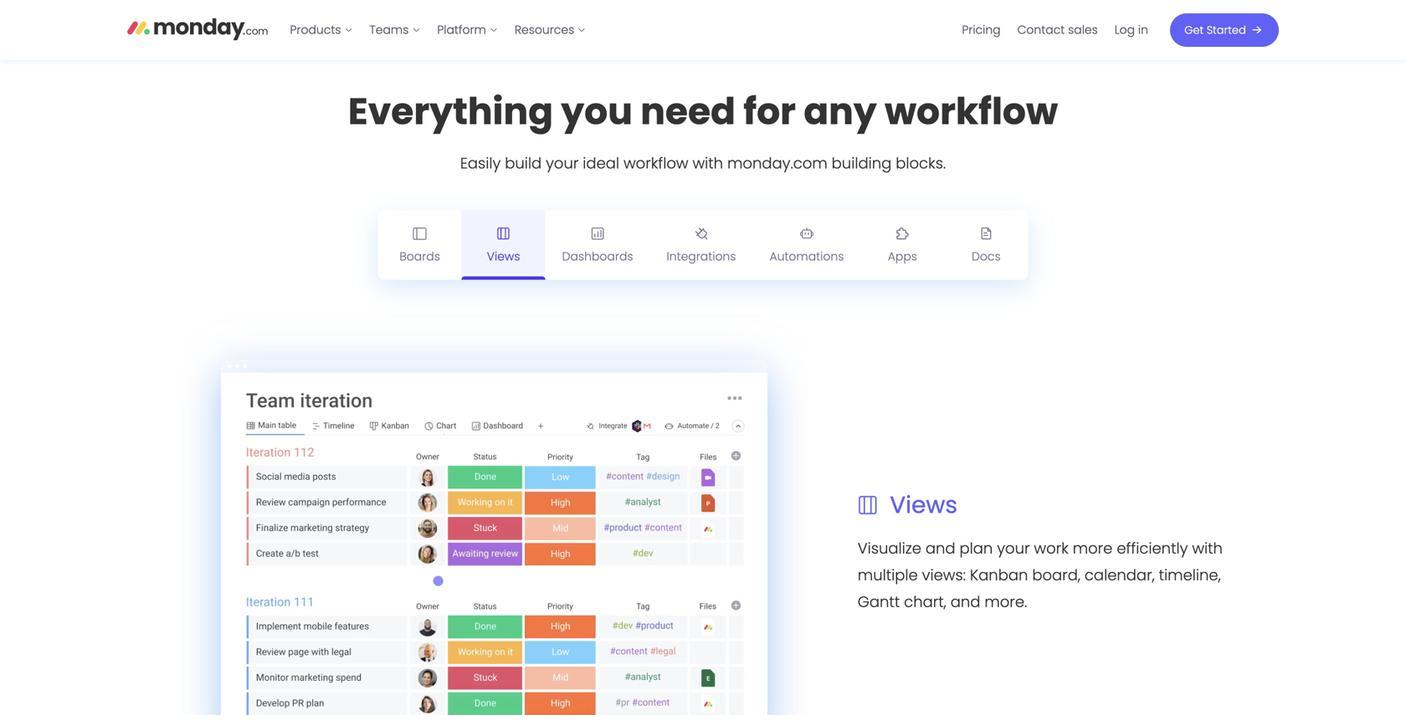 Task type: locate. For each thing, give the bounding box(es) containing it.
workflow
[[885, 86, 1058, 138], [624, 153, 689, 174]]

pricing
[[962, 22, 1001, 38]]

workflow right ideal
[[624, 153, 689, 174]]

dashboards tab
[[546, 211, 650, 280]]

timeline,
[[1159, 565, 1221, 586]]

your left ideal
[[546, 153, 579, 174]]

with inside visualize and plan your work more efficiently with multiple views: kanban board, calendar, timeline, gantt chart, and more.
[[1193, 538, 1223, 560]]

and up views:
[[926, 538, 956, 560]]

build
[[505, 153, 542, 174]]

tab list
[[378, 211, 1029, 280]]

1 vertical spatial workflow
[[624, 153, 689, 174]]

0 vertical spatial and
[[926, 538, 956, 560]]

gantt
[[858, 592, 900, 613]]

1 vertical spatial and
[[951, 592, 981, 613]]

0 horizontal spatial views
[[487, 249, 520, 265]]

ideal
[[583, 153, 620, 174]]

monday.com
[[728, 153, 828, 174]]

get started
[[1185, 23, 1247, 38]]

workflow up the blocks. on the top of page
[[885, 86, 1058, 138]]

contact sales
[[1018, 22, 1098, 38]]

docs tab
[[945, 211, 1029, 280]]

everything
[[348, 86, 553, 138]]

1 horizontal spatial your
[[997, 538, 1030, 560]]

2 list from the left
[[954, 0, 1157, 60]]

apps tab
[[861, 211, 945, 280]]

1 horizontal spatial list
[[954, 0, 1157, 60]]

any
[[804, 86, 877, 138]]

your inside visualize and plan your work more efficiently with multiple views: kanban board, calendar, timeline, gantt chart, and more.
[[997, 538, 1030, 560]]

1 horizontal spatial workflow
[[885, 86, 1058, 138]]

and
[[926, 538, 956, 560], [951, 592, 981, 613]]

log in
[[1115, 22, 1149, 38]]

0 horizontal spatial workflow
[[624, 153, 689, 174]]

teams
[[370, 22, 409, 38]]

with up the 'timeline,'
[[1193, 538, 1223, 560]]

apps icon image
[[896, 227, 910, 240]]

visualize
[[858, 538, 922, 560]]

with down everything you need for any workflow
[[693, 153, 723, 174]]

0 horizontal spatial with
[[693, 153, 723, 174]]

0 vertical spatial with
[[693, 153, 723, 174]]

more.
[[985, 592, 1028, 613]]

kanban
[[970, 565, 1029, 586]]

1 vertical spatial views
[[890, 489, 958, 522]]

automations tab
[[753, 211, 861, 280]]

0 vertical spatial your
[[546, 153, 579, 174]]

for
[[744, 86, 796, 138]]

list containing pricing
[[954, 0, 1157, 60]]

1 horizontal spatial with
[[1193, 538, 1223, 560]]

blocks.
[[896, 153, 946, 174]]

products link
[[282, 17, 361, 44]]

0 horizontal spatial list
[[282, 0, 595, 60]]

1 vertical spatial with
[[1193, 538, 1223, 560]]

tab list containing boards
[[378, 211, 1029, 280]]

your
[[546, 153, 579, 174], [997, 538, 1030, 560]]

1 vertical spatial your
[[997, 538, 1030, 560]]

main element
[[282, 0, 1279, 60]]

you
[[561, 86, 633, 138]]

0 vertical spatial views
[[487, 249, 520, 265]]

log in link
[[1107, 17, 1157, 44]]

1 list from the left
[[282, 0, 595, 60]]

more
[[1073, 538, 1113, 560]]

with
[[693, 153, 723, 174], [1193, 538, 1223, 560]]

views:
[[922, 565, 966, 586]]

dashboards
[[562, 249, 633, 265]]

views tab
[[462, 211, 546, 280]]

1 horizontal spatial views
[[890, 489, 958, 522]]

views
[[487, 249, 520, 265], [890, 489, 958, 522]]

list
[[282, 0, 595, 60], [954, 0, 1157, 60]]

plan
[[960, 538, 993, 560]]

views inside tab
[[487, 249, 520, 265]]

monday.com logo image
[[127, 11, 268, 46]]

your up kanban
[[997, 538, 1030, 560]]

resources link
[[506, 17, 595, 44]]

automations
[[770, 249, 844, 265]]

docs icon image
[[980, 227, 993, 240]]

views icon image
[[497, 227, 510, 240], [497, 227, 510, 240], [858, 496, 879, 516]]

boards tab
[[378, 211, 462, 280]]

0 vertical spatial workflow
[[885, 86, 1058, 138]]

calendar,
[[1085, 565, 1155, 586]]

sales
[[1068, 22, 1098, 38]]

and down views:
[[951, 592, 981, 613]]



Task type: vqa. For each thing, say whether or not it's contained in the screenshot.
45 mins corresponding to Deep
no



Task type: describe. For each thing, give the bounding box(es) containing it.
easily build your ideal workflow with monday.com building blocks.
[[460, 153, 946, 174]]

integrations icon image
[[695, 227, 708, 240]]

easily
[[460, 153, 501, 174]]

multiple
[[858, 565, 918, 586]]

dashboard icon image
[[591, 227, 605, 240]]

get started button
[[1171, 13, 1279, 47]]

started
[[1207, 23, 1247, 38]]

apps
[[888, 249, 918, 265]]

platform
[[437, 22, 486, 38]]

teams link
[[361, 17, 429, 44]]

resources
[[515, 22, 575, 38]]

work
[[1034, 538, 1069, 560]]

platform link
[[429, 17, 506, 44]]

building
[[832, 153, 892, 174]]

board icon image
[[413, 227, 427, 241]]

integrations
[[667, 249, 736, 265]]

log
[[1115, 22, 1135, 38]]

pricing link
[[954, 17, 1009, 44]]

docs
[[972, 249, 1001, 265]]

need
[[641, 86, 736, 138]]

get
[[1185, 23, 1204, 38]]

boards
[[400, 249, 440, 265]]

contact
[[1018, 22, 1065, 38]]

products
[[290, 22, 341, 38]]

chart,
[[904, 592, 947, 613]]

contact sales link
[[1009, 17, 1107, 44]]

integrations tab
[[650, 211, 753, 280]]

efficiently
[[1117, 538, 1188, 560]]

everything you need for any workflow
[[348, 86, 1058, 138]]

board,
[[1033, 565, 1081, 586]]

automations icon image
[[800, 227, 814, 240]]

list containing products
[[282, 0, 595, 60]]

visualize and plan your work more efficiently with multiple views: kanban board, calendar, timeline, gantt chart, and more.
[[858, 538, 1223, 613]]

in
[[1139, 22, 1149, 38]]

0 horizontal spatial your
[[546, 153, 579, 174]]



